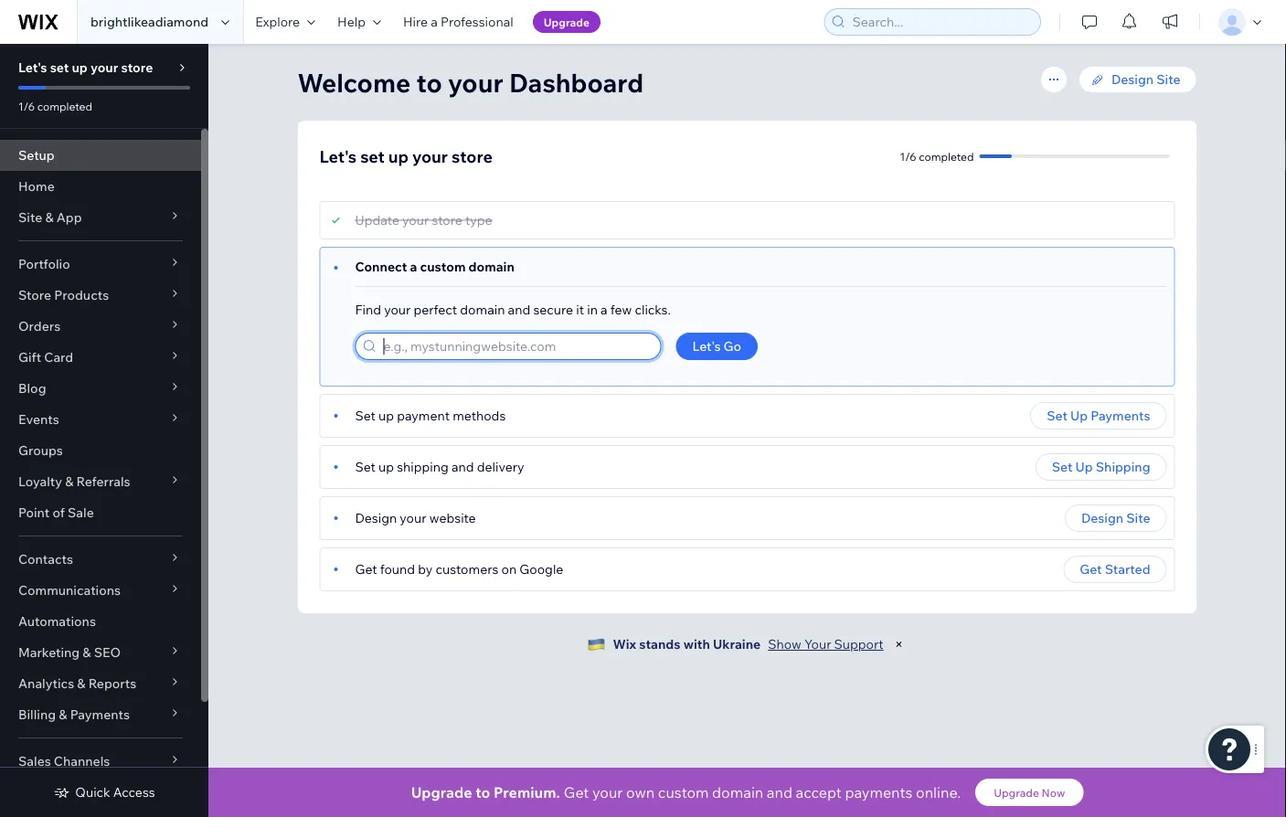Task type: vqa. For each thing, say whether or not it's contained in the screenshot.
the middle the Let's
yes



Task type: locate. For each thing, give the bounding box(es) containing it.
set left shipping
[[355, 459, 376, 475]]

clicks.
[[635, 302, 671, 318]]

0 horizontal spatial let's set up your store
[[18, 59, 153, 75]]

1 horizontal spatial a
[[431, 14, 438, 30]]

design site
[[1112, 71, 1181, 87], [1082, 510, 1151, 526]]

& inside dropdown button
[[77, 676, 86, 692]]

communications
[[18, 583, 121, 599]]

0 vertical spatial let's
[[18, 59, 47, 75]]

& right billing
[[59, 707, 67, 723]]

1/6
[[18, 99, 35, 113], [900, 150, 917, 163]]

1/6 completed
[[18, 99, 92, 113], [900, 150, 975, 163]]

& for billing
[[59, 707, 67, 723]]

let's set up your store inside 'sidebar' "element"
[[18, 59, 153, 75]]

methods
[[453, 408, 506, 424]]

let's set up your store down brightlikeadiamond
[[18, 59, 153, 75]]

set for set up shipping and delivery
[[355, 459, 376, 475]]

let's go
[[693, 338, 742, 354]]

upgrade up the dashboard
[[544, 15, 590, 29]]

a right connect
[[410, 259, 417, 275]]

payment
[[397, 408, 450, 424]]

a right "hire"
[[431, 14, 438, 30]]

1 vertical spatial design site
[[1082, 510, 1151, 526]]

portfolio
[[18, 256, 70, 272]]

up up setup link
[[72, 59, 88, 75]]

0 horizontal spatial site
[[18, 209, 42, 225]]

payments inside button
[[1091, 408, 1151, 424]]

upgrade now button
[[976, 779, 1084, 807]]

get left found
[[355, 562, 377, 578]]

communications button
[[0, 575, 201, 606]]

0 vertical spatial design site
[[1112, 71, 1181, 87]]

0 vertical spatial site
[[1157, 71, 1181, 87]]

sales channels
[[18, 754, 110, 770]]

portfolio button
[[0, 249, 201, 280]]

& right loyalty
[[65, 474, 74, 490]]

& for site
[[45, 209, 54, 225]]

let's up setup at the top
[[18, 59, 47, 75]]

upgrade left premium.
[[411, 784, 472, 802]]

upgrade for upgrade to premium. get your own custom domain and accept payments online.
[[411, 784, 472, 802]]

1 vertical spatial domain
[[460, 302, 505, 318]]

your
[[91, 59, 118, 75], [448, 66, 504, 98], [413, 146, 448, 166], [403, 212, 429, 228], [384, 302, 411, 318], [400, 510, 427, 526], [593, 784, 623, 802]]

2 horizontal spatial a
[[601, 302, 608, 318]]

set left the payment
[[355, 408, 376, 424]]

billing & payments
[[18, 707, 130, 723]]

1 vertical spatial and
[[452, 459, 474, 475]]

0 horizontal spatial and
[[452, 459, 474, 475]]

secure
[[534, 302, 574, 318]]

0 vertical spatial domain
[[469, 259, 515, 275]]

1 horizontal spatial let's
[[320, 146, 357, 166]]

your
[[805, 637, 832, 653]]

payments inside popup button
[[70, 707, 130, 723]]

orders
[[18, 318, 61, 334]]

0 vertical spatial let's set up your store
[[18, 59, 153, 75]]

1 horizontal spatial payments
[[1091, 408, 1151, 424]]

0 vertical spatial custom
[[420, 259, 466, 275]]

set inside 'sidebar' "element"
[[50, 59, 69, 75]]

access
[[113, 785, 155, 801]]

1 vertical spatial custom
[[658, 784, 709, 802]]

0 vertical spatial payments
[[1091, 408, 1151, 424]]

accept
[[796, 784, 842, 802]]

1 horizontal spatial 1/6 completed
[[900, 150, 975, 163]]

2 vertical spatial a
[[601, 302, 608, 318]]

store
[[18, 287, 51, 303]]

1 horizontal spatial set
[[360, 146, 385, 166]]

1 horizontal spatial 1/6
[[900, 150, 917, 163]]

your down professional
[[448, 66, 504, 98]]

orders button
[[0, 311, 201, 342]]

and left secure
[[508, 302, 531, 318]]

a for professional
[[431, 14, 438, 30]]

0 vertical spatial and
[[508, 302, 531, 318]]

payments for billing & payments
[[70, 707, 130, 723]]

to left premium.
[[476, 784, 491, 802]]

0 vertical spatial 1/6 completed
[[18, 99, 92, 113]]

dashboard
[[509, 66, 644, 98]]

custom up perfect
[[420, 259, 466, 275]]

analytics & reports
[[18, 676, 136, 692]]

domain left accept
[[713, 784, 764, 802]]

store inside 'sidebar' "element"
[[121, 59, 153, 75]]

setup
[[18, 147, 55, 163]]

referrals
[[76, 474, 130, 490]]

up
[[1071, 408, 1088, 424], [1076, 459, 1094, 475]]

groups
[[18, 443, 63, 459]]

let's left go at the right of page
[[693, 338, 721, 354]]

0 vertical spatial to
[[417, 66, 442, 98]]

go
[[724, 338, 742, 354]]

design site inside design site 'link'
[[1112, 71, 1181, 87]]

a
[[431, 14, 438, 30], [410, 259, 417, 275], [601, 302, 608, 318]]

set left shipping at right
[[1053, 459, 1073, 475]]

2 horizontal spatial upgrade
[[994, 786, 1040, 800]]

1 horizontal spatial upgrade
[[544, 15, 590, 29]]

and left accept
[[767, 784, 793, 802]]

0 horizontal spatial 1/6
[[18, 99, 35, 113]]

store left the "type"
[[432, 212, 463, 228]]

get left started at right
[[1080, 562, 1103, 578]]

& for marketing
[[83, 645, 91, 661]]

by
[[418, 562, 433, 578]]

reports
[[88, 676, 136, 692]]

type
[[465, 212, 493, 228]]

0 vertical spatial set
[[50, 59, 69, 75]]

get found by customers on google
[[355, 562, 564, 578]]

marketing
[[18, 645, 80, 661]]

0 vertical spatial a
[[431, 14, 438, 30]]

1 vertical spatial up
[[1076, 459, 1094, 475]]

& left seo in the left of the page
[[83, 645, 91, 661]]

home link
[[0, 171, 201, 202]]

sales
[[18, 754, 51, 770]]

gift
[[18, 349, 41, 365]]

0 vertical spatial store
[[121, 59, 153, 75]]

set
[[355, 408, 376, 424], [1047, 408, 1068, 424], [355, 459, 376, 475], [1053, 459, 1073, 475]]

1 vertical spatial a
[[410, 259, 417, 275]]

marketing & seo button
[[0, 638, 201, 669]]

design inside 'link'
[[1112, 71, 1154, 87]]

0 horizontal spatial a
[[410, 259, 417, 275]]

1 vertical spatial to
[[476, 784, 491, 802]]

welcome
[[298, 66, 411, 98]]

get right premium.
[[564, 784, 589, 802]]

up left the payment
[[379, 408, 394, 424]]

get for get found by customers on google
[[355, 562, 377, 578]]

channels
[[54, 754, 110, 770]]

payments up shipping at right
[[1091, 408, 1151, 424]]

to for upgrade
[[476, 784, 491, 802]]

let's
[[18, 59, 47, 75], [320, 146, 357, 166], [693, 338, 721, 354]]

let's set up your store
[[18, 59, 153, 75], [320, 146, 493, 166]]

get inside button
[[1080, 562, 1103, 578]]

your down brightlikeadiamond
[[91, 59, 118, 75]]

1 vertical spatial payments
[[70, 707, 130, 723]]

get
[[355, 562, 377, 578], [1080, 562, 1103, 578], [564, 784, 589, 802]]

of
[[53, 505, 65, 521]]

groups link
[[0, 435, 201, 466]]

to for welcome
[[417, 66, 442, 98]]

design
[[1112, 71, 1154, 87], [355, 510, 397, 526], [1082, 510, 1124, 526]]

0 horizontal spatial payments
[[70, 707, 130, 723]]

0 horizontal spatial completed
[[37, 99, 92, 113]]

completed inside 'sidebar' "element"
[[37, 99, 92, 113]]

and left delivery
[[452, 459, 474, 475]]

now
[[1042, 786, 1066, 800]]

1 horizontal spatial to
[[476, 784, 491, 802]]

set up setup at the top
[[50, 59, 69, 75]]

& left app
[[45, 209, 54, 225]]

0 vertical spatial up
[[1071, 408, 1088, 424]]

1 vertical spatial completed
[[920, 150, 975, 163]]

0 horizontal spatial let's
[[18, 59, 47, 75]]

let's set up your store up update your store type
[[320, 146, 493, 166]]

to down "hire"
[[417, 66, 442, 98]]

0 vertical spatial completed
[[37, 99, 92, 113]]

1 horizontal spatial site
[[1127, 510, 1151, 526]]

2 vertical spatial let's
[[693, 338, 721, 354]]

0 horizontal spatial set
[[50, 59, 69, 75]]

domain for custom
[[469, 259, 515, 275]]

up inside set up shipping button
[[1076, 459, 1094, 475]]

set up shipping button
[[1036, 454, 1168, 481]]

payments for set up payments
[[1091, 408, 1151, 424]]

& inside dropdown button
[[65, 474, 74, 490]]

0 vertical spatial 1/6
[[18, 99, 35, 113]]

2 vertical spatial site
[[1127, 510, 1151, 526]]

update
[[355, 212, 400, 228]]

0 horizontal spatial upgrade
[[411, 784, 472, 802]]

let's go button
[[676, 333, 758, 360]]

1 vertical spatial store
[[452, 146, 493, 166]]

payments down analytics & reports dropdown button
[[70, 707, 130, 723]]

upgrade
[[544, 15, 590, 29], [411, 784, 472, 802], [994, 786, 1040, 800]]

2 horizontal spatial let's
[[693, 338, 721, 354]]

shipping
[[397, 459, 449, 475]]

store up the "type"
[[452, 146, 493, 166]]

2 horizontal spatial site
[[1157, 71, 1181, 87]]

& left reports on the left bottom of page
[[77, 676, 86, 692]]

& for loyalty
[[65, 474, 74, 490]]

domain
[[469, 259, 515, 275], [460, 302, 505, 318], [713, 784, 764, 802]]

card
[[44, 349, 73, 365]]

domain up find your perfect domain and secure it in a few clicks.
[[469, 259, 515, 275]]

0 horizontal spatial to
[[417, 66, 442, 98]]

0 horizontal spatial get
[[355, 562, 377, 578]]

store products button
[[0, 280, 201, 311]]

payments
[[1091, 408, 1151, 424], [70, 707, 130, 723]]

your left website
[[400, 510, 427, 526]]

&
[[45, 209, 54, 225], [65, 474, 74, 490], [83, 645, 91, 661], [77, 676, 86, 692], [59, 707, 67, 723]]

online.
[[917, 784, 962, 802]]

2 horizontal spatial get
[[1080, 562, 1103, 578]]

sale
[[68, 505, 94, 521]]

up up set up shipping
[[1071, 408, 1088, 424]]

set up set up shipping
[[1047, 408, 1068, 424]]

show
[[768, 637, 802, 653]]

automations
[[18, 614, 96, 630]]

hire
[[403, 14, 428, 30]]

1 vertical spatial set
[[360, 146, 385, 166]]

up left shipping at right
[[1076, 459, 1094, 475]]

2 vertical spatial store
[[432, 212, 463, 228]]

0 horizontal spatial 1/6 completed
[[18, 99, 92, 113]]

a right in
[[601, 302, 608, 318]]

1 vertical spatial site
[[18, 209, 42, 225]]

let's up update on the left of page
[[320, 146, 357, 166]]

point of sale link
[[0, 498, 201, 529]]

1 horizontal spatial let's set up your store
[[320, 146, 493, 166]]

store down brightlikeadiamond
[[121, 59, 153, 75]]

custom right own
[[658, 784, 709, 802]]

automations link
[[0, 606, 201, 638]]

your right find
[[384, 302, 411, 318]]

up inside set up payments button
[[1071, 408, 1088, 424]]

0 horizontal spatial custom
[[420, 259, 466, 275]]

upgrade left now at the right of the page
[[994, 786, 1040, 800]]

domain right perfect
[[460, 302, 505, 318]]

1 vertical spatial let's
[[320, 146, 357, 166]]

set up update on the left of page
[[360, 146, 385, 166]]

2 vertical spatial and
[[767, 784, 793, 802]]

1 vertical spatial let's set up your store
[[320, 146, 493, 166]]

set up shipping and delivery
[[355, 459, 525, 475]]



Task type: describe. For each thing, give the bounding box(es) containing it.
sidebar element
[[0, 44, 209, 818]]

events
[[18, 412, 59, 428]]

delivery
[[477, 459, 525, 475]]

loyalty & referrals button
[[0, 466, 201, 498]]

few
[[611, 302, 632, 318]]

2 horizontal spatial and
[[767, 784, 793, 802]]

support
[[835, 637, 884, 653]]

site inside design site button
[[1127, 510, 1151, 526]]

wix
[[613, 637, 637, 653]]

site inside site & app popup button
[[18, 209, 42, 225]]

1 horizontal spatial get
[[564, 784, 589, 802]]

site & app
[[18, 209, 82, 225]]

e.g., mystunningwebsite.com field
[[378, 334, 655, 359]]

1 vertical spatial 1/6
[[900, 150, 917, 163]]

set up payment methods
[[355, 408, 506, 424]]

2 vertical spatial domain
[[713, 784, 764, 802]]

set up shipping
[[1053, 459, 1151, 475]]

up for payments
[[1071, 408, 1088, 424]]

1/6 completed inside 'sidebar' "element"
[[18, 99, 92, 113]]

analytics
[[18, 676, 74, 692]]

sales channels button
[[0, 746, 201, 777]]

a for custom
[[410, 259, 417, 275]]

gift card
[[18, 349, 73, 365]]

gift card button
[[0, 342, 201, 373]]

set for set up shipping
[[1053, 459, 1073, 475]]

wix stands with ukraine show your support
[[613, 637, 884, 653]]

your inside 'sidebar' "element"
[[91, 59, 118, 75]]

set up payments
[[1047, 408, 1151, 424]]

design site link
[[1079, 66, 1198, 93]]

help button
[[327, 0, 392, 44]]

design inside button
[[1082, 510, 1124, 526]]

connect
[[355, 259, 407, 275]]

get started button
[[1064, 556, 1168, 584]]

site inside design site 'link'
[[1157, 71, 1181, 87]]

& for analytics
[[77, 676, 86, 692]]

google
[[520, 562, 564, 578]]

your right update on the left of page
[[403, 212, 429, 228]]

perfect
[[414, 302, 457, 318]]

design your website
[[355, 510, 476, 526]]

upgrade button
[[533, 11, 601, 33]]

domain for perfect
[[460, 302, 505, 318]]

set for set up payments
[[1047, 408, 1068, 424]]

store products
[[18, 287, 109, 303]]

let's inside 'sidebar' "element"
[[18, 59, 47, 75]]

professional
[[441, 14, 514, 30]]

blog
[[18, 380, 46, 397]]

design site inside design site button
[[1082, 510, 1151, 526]]

get for get started
[[1080, 562, 1103, 578]]

your left own
[[593, 784, 623, 802]]

let's inside button
[[693, 338, 721, 354]]

website
[[430, 510, 476, 526]]

point of sale
[[18, 505, 94, 521]]

on
[[502, 562, 517, 578]]

quick access
[[75, 785, 155, 801]]

seo
[[94, 645, 121, 661]]

analytics & reports button
[[0, 669, 201, 700]]

home
[[18, 178, 55, 194]]

point
[[18, 505, 50, 521]]

upgrade for upgrade
[[544, 15, 590, 29]]

blog button
[[0, 373, 201, 404]]

upgrade to premium. get your own custom domain and accept payments online.
[[411, 784, 962, 802]]

set up payments button
[[1031, 402, 1168, 430]]

up inside 'sidebar' "element"
[[72, 59, 88, 75]]

help
[[338, 14, 366, 30]]

contacts
[[18, 552, 73, 568]]

show your support button
[[768, 637, 884, 653]]

premium.
[[494, 784, 561, 802]]

quick
[[75, 785, 110, 801]]

1 vertical spatial 1/6 completed
[[900, 150, 975, 163]]

upgrade now
[[994, 786, 1066, 800]]

quick access button
[[53, 785, 155, 801]]

setup link
[[0, 140, 201, 171]]

own
[[626, 784, 655, 802]]

1 horizontal spatial custom
[[658, 784, 709, 802]]

Search... field
[[847, 9, 1035, 35]]

billing & payments button
[[0, 700, 201, 731]]

marketing & seo
[[18, 645, 121, 661]]

with
[[684, 637, 711, 653]]

up left shipping
[[379, 459, 394, 475]]

design site button
[[1066, 505, 1168, 532]]

1 horizontal spatial and
[[508, 302, 531, 318]]

welcome to your dashboard
[[298, 66, 644, 98]]

1/6 inside 'sidebar' "element"
[[18, 99, 35, 113]]

set for set up payment methods
[[355, 408, 376, 424]]

your up update your store type
[[413, 146, 448, 166]]

find your perfect domain and secure it in a few clicks.
[[355, 302, 671, 318]]

explore
[[255, 14, 300, 30]]

ukraine
[[713, 637, 761, 653]]

upgrade for upgrade now
[[994, 786, 1040, 800]]

update your store type
[[355, 212, 493, 228]]

get started
[[1080, 562, 1151, 578]]

customers
[[436, 562, 499, 578]]

hire a professional link
[[392, 0, 525, 44]]

up up update on the left of page
[[388, 146, 409, 166]]

in
[[587, 302, 598, 318]]

it
[[576, 302, 584, 318]]

site & app button
[[0, 202, 201, 233]]

1 horizontal spatial completed
[[920, 150, 975, 163]]

connect a custom domain
[[355, 259, 515, 275]]

find
[[355, 302, 381, 318]]

up for shipping
[[1076, 459, 1094, 475]]

brightlikeadiamond
[[91, 14, 209, 30]]

billing
[[18, 707, 56, 723]]



